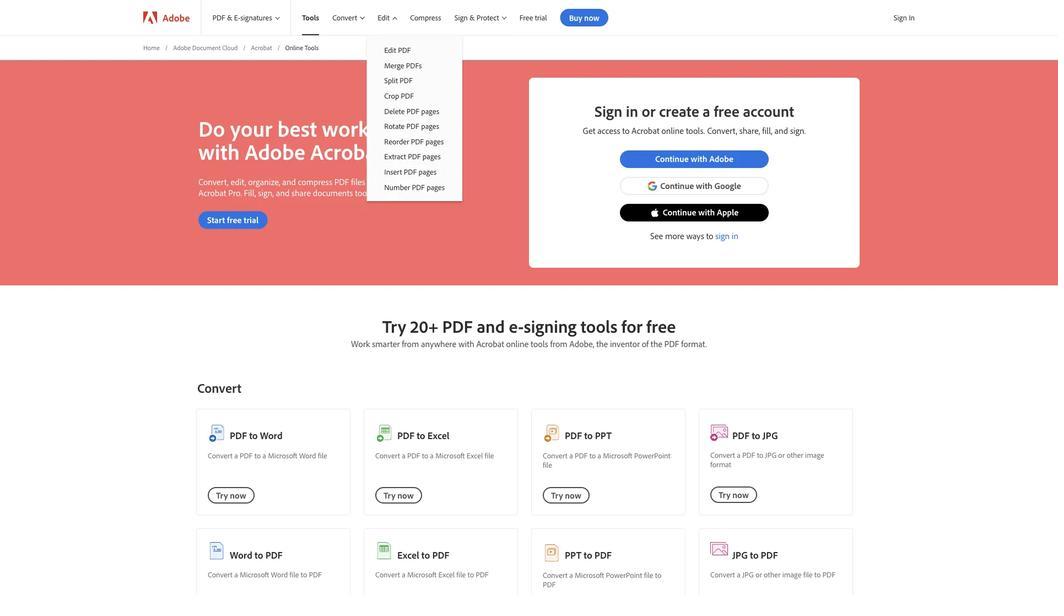 Task type: locate. For each thing, give the bounding box(es) containing it.
pdf to ppt
[[565, 429, 612, 442]]

microsoft down word to pdf
[[240, 570, 269, 580]]

tools.
[[686, 125, 706, 136]]

and inside sign in or create a free account get access to acrobat online tools. convert, share, fill, and sign.
[[775, 125, 789, 136]]

convert, right tools.
[[708, 125, 738, 136]]

1 vertical spatial or
[[779, 450, 785, 460]]

now down convert a pdf to a microsoft word file
[[230, 490, 246, 501]]

sign,
[[258, 187, 274, 198]]

work
[[322, 114, 369, 142]]

1 horizontal spatial online
[[507, 338, 529, 350]]

try now for pdf to excel
[[384, 490, 414, 501]]

a inside sign in or create a free account get access to acrobat online tools. convert, share, fill, and sign.
[[703, 101, 711, 120]]

documents
[[313, 187, 353, 198]]

1 horizontal spatial in
[[732, 230, 739, 241]]

sign inside sign in or create a free account get access to acrobat online tools. convert, share, fill, and sign.
[[595, 101, 623, 120]]

tools
[[302, 13, 319, 22], [305, 43, 319, 52]]

1 vertical spatial other
[[764, 570, 781, 580]]

0 horizontal spatial convert,
[[199, 176, 229, 187]]

crop pdf
[[385, 91, 414, 101]]

convert down delete pdf pages image at the bottom left
[[376, 570, 400, 580]]

try now for pdf to jpg
[[719, 489, 749, 500]]

pages down insert pdf pages link
[[427, 182, 445, 192]]

pages down the delete pdf pages link
[[421, 121, 440, 131]]

edit inside dropdown button
[[378, 13, 390, 22]]

free inside try 20+ pdf and e-signing tools for free work smarter from anywhere with acrobat online tools from adobe, the inventor of the pdf format.
[[647, 315, 676, 337]]

2 vertical spatial or
[[756, 570, 763, 580]]

trial down fill,
[[244, 214, 259, 225]]

pages down extract pdf pages link
[[419, 167, 437, 177]]

2 vertical spatial continue
[[663, 207, 697, 218]]

2 vertical spatial free
[[647, 315, 676, 337]]

try now down the convert a pdf to a microsoft excel file
[[384, 490, 414, 501]]

sign & protect
[[455, 13, 499, 22]]

0 horizontal spatial other
[[764, 570, 781, 580]]

with left the google
[[696, 180, 713, 191]]

0 horizontal spatial &
[[227, 13, 232, 22]]

convert
[[333, 13, 357, 22], [197, 380, 242, 396], [711, 450, 736, 460], [208, 451, 233, 460], [543, 451, 568, 460], [376, 451, 400, 460], [208, 570, 233, 580], [376, 570, 400, 580], [711, 570, 736, 580], [543, 571, 568, 580]]

see more ways to sign in
[[651, 230, 739, 241]]

continue up continue with google link
[[656, 153, 689, 164]]

insert pdf pages
[[385, 167, 437, 177]]

jpg up convert a pdf to jpg or other image format at the bottom of the page
[[763, 429, 778, 442]]

with up "continue with google"
[[691, 153, 708, 164]]

1 vertical spatial image
[[783, 570, 802, 580]]

pdf inside extract pdf pages link
[[408, 152, 421, 161]]

convert left 'edit' dropdown button
[[333, 13, 357, 22]]

in left 'create'
[[626, 101, 639, 120]]

jpg right fill & sign icon
[[733, 549, 748, 561]]

of
[[642, 338, 649, 350]]

1 vertical spatial tools
[[531, 338, 549, 350]]

organize,
[[248, 176, 280, 187]]

continue for continue with apple
[[663, 207, 697, 218]]

1 vertical spatial powerpoint
[[606, 571, 643, 580]]

try now link down the convert a pdf to a microsoft excel file
[[376, 487, 422, 504]]

1 vertical spatial convert,
[[199, 176, 229, 187]]

sign for in
[[894, 13, 908, 22]]

sign inside dropdown button
[[455, 13, 468, 22]]

delete pdf pages image
[[377, 543, 391, 560]]

pages for rotate pdf pages
[[421, 121, 440, 131]]

acrobat left pro.
[[199, 187, 226, 198]]

adobe inside do your best work online with adobe acrobat
[[245, 137, 306, 165]]

do
[[199, 114, 225, 142]]

pdf
[[213, 13, 225, 22], [398, 45, 411, 55], [400, 76, 413, 85], [401, 91, 414, 101], [407, 106, 420, 116], [407, 121, 420, 131], [411, 137, 424, 146], [408, 152, 421, 161], [404, 167, 417, 177], [335, 176, 349, 187], [412, 182, 425, 192], [443, 315, 473, 337], [665, 338, 680, 350], [230, 429, 247, 442], [398, 429, 415, 442], [565, 429, 582, 442], [733, 429, 750, 442], [743, 450, 756, 460], [240, 451, 253, 460], [575, 451, 588, 460], [408, 451, 420, 460], [266, 549, 283, 561], [433, 549, 450, 561], [595, 549, 612, 561], [761, 549, 778, 561], [309, 570, 322, 580], [476, 570, 489, 580], [823, 570, 836, 580], [543, 580, 556, 590]]

0 vertical spatial powerpoint
[[635, 451, 671, 460]]

jpg down the pdf to jpg
[[766, 450, 777, 460]]

1 vertical spatial ppt
[[565, 549, 582, 561]]

convert, edit, organize, and compress pdf files with adobe acrobat pro. fill, sign, and share documents too.
[[199, 176, 409, 198]]

tools down signing
[[531, 338, 549, 350]]

1 vertical spatial free
[[227, 214, 242, 225]]

with right files
[[368, 176, 383, 187]]

sign.
[[791, 125, 806, 136]]

convert down compress pdf image
[[711, 450, 736, 460]]

signing
[[524, 315, 577, 337]]

sign left protect
[[455, 13, 468, 22]]

tools link
[[291, 0, 322, 35]]

pages down reorder pdf pages link
[[423, 152, 441, 161]]

pdf & e-signatures
[[213, 13, 272, 22]]

edit pdf link
[[367, 42, 463, 58]]

& left protect
[[470, 13, 475, 22]]

convert, left edit,
[[199, 176, 229, 187]]

acrobat inside convert, edit, organize, and compress pdf files with adobe acrobat pro. fill, sign, and share documents too.
[[199, 187, 226, 198]]

sign inside button
[[894, 13, 908, 22]]

microsoft down pdf to word
[[268, 451, 298, 460]]

pdf to jpg image
[[377, 425, 392, 442], [210, 543, 224, 560]]

edit inside "link"
[[385, 45, 396, 55]]

0 vertical spatial edit
[[378, 13, 390, 22]]

online inside do your best work online with adobe acrobat
[[374, 114, 433, 142]]

continue up the more
[[663, 207, 697, 218]]

word
[[260, 429, 283, 442], [299, 451, 316, 460], [230, 549, 253, 561], [271, 570, 288, 580]]

compress
[[410, 13, 442, 22]]

anywhere
[[421, 338, 457, 350]]

try now down convert a pdf to a microsoft powerpoint file
[[551, 490, 582, 501]]

try now link for pdf to jpg
[[711, 487, 758, 503]]

continue
[[656, 153, 689, 164], [661, 180, 694, 191], [663, 207, 697, 218]]

1 horizontal spatial from
[[551, 338, 568, 350]]

acrobat inside sign in or create a free account get access to acrobat online tools. convert, share, fill, and sign.
[[632, 125, 660, 136]]

2 horizontal spatial or
[[779, 450, 785, 460]]

pages
[[421, 106, 440, 116], [421, 121, 440, 131], [426, 137, 444, 146], [423, 152, 441, 161], [419, 167, 437, 177], [427, 182, 445, 192]]

continue with adobe link
[[620, 150, 769, 168]]

online inside sign in or create a free account get access to acrobat online tools. convert, share, fill, and sign.
[[662, 125, 684, 136]]

other inside convert a pdf to jpg or other image format
[[787, 450, 804, 460]]

ppt up convert a pdf to a microsoft powerpoint file
[[595, 429, 612, 442]]

0 vertical spatial free
[[714, 101, 740, 120]]

insert pdf pages link
[[367, 164, 463, 179]]

pdf inside the delete pdf pages link
[[407, 106, 420, 116]]

convert down reorder pdf pages image
[[543, 571, 568, 580]]

try for pdf to jpg
[[719, 489, 731, 500]]

0 horizontal spatial the
[[597, 338, 608, 350]]

convert down pdf to excel
[[376, 451, 400, 460]]

0 horizontal spatial ppt
[[565, 549, 582, 561]]

access
[[598, 125, 621, 136]]

2 from from the left
[[551, 338, 568, 350]]

now down convert a pdf to jpg or other image format at the bottom of the page
[[733, 489, 749, 500]]

0 vertical spatial tools
[[581, 315, 618, 337]]

to inside convert a pdf to jpg or other image format
[[757, 450, 764, 460]]

convert a jpg or other image file to pdf
[[711, 570, 836, 580]]

convert a pdf to a microsoft excel file
[[376, 451, 494, 460]]

from down 20+
[[402, 338, 419, 350]]

and
[[775, 125, 789, 136], [283, 176, 296, 187], [276, 187, 290, 198], [477, 315, 505, 337]]

sign in button
[[892, 8, 918, 27]]

try now
[[719, 489, 749, 500], [216, 490, 246, 501], [551, 490, 582, 501], [384, 490, 414, 501]]

pdf inside number pdf pages link
[[412, 182, 425, 192]]

1 horizontal spatial convert,
[[708, 125, 738, 136]]

0 vertical spatial convert,
[[708, 125, 738, 136]]

0 horizontal spatial sign
[[455, 13, 468, 22]]

1 horizontal spatial other
[[787, 450, 804, 460]]

convert down edit pdf image
[[543, 451, 568, 460]]

pages down "rotate pdf pages" link
[[426, 137, 444, 146]]

extract pdf pages
[[385, 152, 441, 161]]

a inside convert a pdf to jpg or other image format
[[737, 450, 741, 460]]

try now down format
[[719, 489, 749, 500]]

1 horizontal spatial free
[[647, 315, 676, 337]]

try now link
[[711, 487, 758, 503], [208, 487, 255, 504], [543, 487, 590, 504], [376, 487, 422, 504]]

1 horizontal spatial &
[[470, 13, 475, 22]]

convert for pdf to jpg
[[711, 450, 736, 460]]

online tools
[[285, 43, 319, 52]]

tools up online tools
[[302, 13, 319, 22]]

home
[[143, 43, 160, 52]]

and left "e-" at the bottom
[[477, 315, 505, 337]]

0 horizontal spatial online
[[374, 114, 433, 142]]

a
[[703, 101, 711, 120], [737, 450, 741, 460], [234, 451, 238, 460], [263, 451, 266, 460], [570, 451, 573, 460], [598, 451, 602, 460], [402, 451, 406, 460], [430, 451, 434, 460], [234, 570, 238, 580], [402, 570, 406, 580], [737, 570, 741, 580], [570, 571, 573, 580]]

free right 'start'
[[227, 214, 242, 225]]

1 horizontal spatial image
[[806, 450, 825, 460]]

with left apple
[[699, 207, 715, 218]]

or inside sign in or create a free account get access to acrobat online tools. convert, share, fill, and sign.
[[642, 101, 656, 120]]

pdf & e-signatures button
[[202, 0, 291, 35]]

edit for edit
[[378, 13, 390, 22]]

acrobat up files
[[311, 137, 383, 165]]

share,
[[740, 125, 761, 136]]

continue down the continue with adobe link
[[661, 180, 694, 191]]

acrobat right access
[[632, 125, 660, 136]]

online
[[374, 114, 433, 142], [662, 125, 684, 136], [507, 338, 529, 350]]

sign in or create a free account get access to acrobat online tools. convert, share, fill, and sign.
[[583, 101, 806, 136]]

free up share,
[[714, 101, 740, 120]]

1 horizontal spatial the
[[651, 338, 663, 350]]

try now link down convert a pdf to a microsoft powerpoint file
[[543, 487, 590, 504]]

1 horizontal spatial ppt
[[595, 429, 612, 442]]

sign in link
[[716, 230, 739, 241]]

1 vertical spatial edit
[[385, 45, 396, 55]]

in right the sign
[[732, 230, 739, 241]]

0 horizontal spatial pdf to jpg image
[[210, 543, 224, 560]]

pdf inside pdf & e-signatures dropdown button
[[213, 13, 225, 22]]

&
[[470, 13, 475, 22], [227, 13, 232, 22]]

jpg
[[763, 429, 778, 442], [766, 450, 777, 460], [733, 549, 748, 561], [743, 570, 754, 580]]

0 vertical spatial in
[[626, 101, 639, 120]]

edit up "merge"
[[385, 45, 396, 55]]

for
[[622, 315, 643, 337]]

crop pdf link
[[367, 88, 463, 103]]

convert button
[[322, 0, 367, 35]]

0 horizontal spatial in
[[626, 101, 639, 120]]

online inside try 20+ pdf and e-signing tools for free work smarter from anywhere with acrobat online tools from adobe, the inventor of the pdf format.
[[507, 338, 529, 350]]

try now link down format
[[711, 487, 758, 503]]

edit
[[378, 13, 390, 22], [385, 45, 396, 55]]

tools right online
[[305, 43, 319, 52]]

0 vertical spatial other
[[787, 450, 804, 460]]

microsoft down the "excel to pdf"
[[408, 570, 437, 580]]

with right anywhere
[[459, 338, 475, 350]]

microsoft down the ppt to pdf
[[575, 571, 605, 580]]

0 vertical spatial pdf to jpg image
[[377, 425, 392, 442]]

with
[[199, 137, 240, 165], [691, 153, 708, 164], [368, 176, 383, 187], [696, 180, 713, 191], [699, 207, 715, 218], [459, 338, 475, 350]]

1 horizontal spatial tools
[[581, 315, 618, 337]]

now for pdf to excel
[[398, 490, 414, 501]]

edit,
[[231, 176, 246, 187]]

create
[[659, 101, 700, 120]]

e-
[[234, 13, 241, 22]]

continue with google link
[[620, 177, 769, 195]]

convert inside convert a pdf to a microsoft powerpoint file
[[543, 451, 568, 460]]

to inside convert a microsoft powerpoint file to pdf
[[656, 571, 662, 580]]

compress
[[298, 176, 332, 187]]

0 vertical spatial trial
[[535, 13, 547, 22]]

continue for continue with adobe
[[656, 153, 689, 164]]

microsoft down pdf to ppt
[[603, 451, 633, 460]]

ppt right reorder pdf pages image
[[565, 549, 582, 561]]

& left e-
[[227, 13, 232, 22]]

2 horizontal spatial online
[[662, 125, 684, 136]]

insert
[[385, 167, 402, 177]]

0 horizontal spatial from
[[402, 338, 419, 350]]

1 horizontal spatial or
[[756, 570, 763, 580]]

1 horizontal spatial trial
[[535, 13, 547, 22]]

sign up access
[[595, 101, 623, 120]]

try now link for pdf to ppt
[[543, 487, 590, 504]]

0 vertical spatial image
[[806, 450, 825, 460]]

edit up edit pdf
[[378, 13, 390, 22]]

0 horizontal spatial or
[[642, 101, 656, 120]]

the right adobe, at the right bottom
[[597, 338, 608, 350]]

sign left in
[[894, 13, 908, 22]]

best
[[278, 114, 317, 142]]

convert down convert to pdf image
[[208, 451, 233, 460]]

extract pdf pages link
[[367, 149, 463, 164]]

1 horizontal spatial sign
[[595, 101, 623, 120]]

jpg down jpg to pdf
[[743, 570, 754, 580]]

1 horizontal spatial pdf to jpg image
[[377, 425, 392, 442]]

image inside convert a pdf to jpg or other image format
[[806, 450, 825, 460]]

pdf to jpg image for word to pdf
[[210, 543, 224, 560]]

pdf inside insert pdf pages link
[[404, 167, 417, 177]]

trial right free
[[535, 13, 547, 22]]

0 horizontal spatial trial
[[244, 214, 259, 225]]

free up of
[[647, 315, 676, 337]]

convert inside convert a microsoft powerpoint file to pdf
[[543, 571, 568, 580]]

now down the convert a pdf to a microsoft excel file
[[398, 490, 414, 501]]

2 horizontal spatial sign
[[894, 13, 908, 22]]

powerpoint inside convert a microsoft powerpoint file to pdf
[[606, 571, 643, 580]]

try now link for pdf to word
[[208, 487, 255, 504]]

2 horizontal spatial free
[[714, 101, 740, 120]]

group
[[367, 35, 463, 201]]

from down signing
[[551, 338, 568, 350]]

0 horizontal spatial free
[[227, 214, 242, 225]]

microsoft inside convert a microsoft powerpoint file to pdf
[[575, 571, 605, 580]]

a inside convert a microsoft powerpoint file to pdf
[[570, 571, 573, 580]]

try
[[383, 315, 406, 337], [719, 489, 731, 500], [216, 490, 228, 501], [551, 490, 563, 501], [384, 490, 396, 501]]

try now down convert a pdf to a microsoft word file
[[216, 490, 246, 501]]

acrobat link
[[251, 43, 272, 52]]

0 vertical spatial ppt
[[595, 429, 612, 442]]

and right fill,
[[775, 125, 789, 136]]

convert inside dropdown button
[[333, 13, 357, 22]]

convert down word to pdf
[[208, 570, 233, 580]]

now down convert a pdf to a microsoft powerpoint file
[[565, 490, 582, 501]]

acrobat right anywhere
[[477, 338, 505, 350]]

0 vertical spatial or
[[642, 101, 656, 120]]

the right of
[[651, 338, 663, 350]]

with inside do your best work online with adobe acrobat
[[199, 137, 240, 165]]

google
[[715, 180, 742, 191]]

& for sign
[[470, 13, 475, 22]]

pages down crop pdf link
[[421, 106, 440, 116]]

convert for pdf to excel
[[376, 451, 400, 460]]

free
[[714, 101, 740, 120], [227, 214, 242, 225], [647, 315, 676, 337]]

adobe
[[163, 11, 190, 24], [173, 43, 191, 52], [245, 137, 306, 165], [710, 153, 734, 164], [385, 176, 409, 187]]

free inside sign in or create a free account get access to acrobat online tools. convert, share, fill, and sign.
[[714, 101, 740, 120]]

pages for number pdf pages
[[427, 182, 445, 192]]

convert, inside sign in or create a free account get access to acrobat online tools. convert, share, fill, and sign.
[[708, 125, 738, 136]]

to
[[623, 125, 630, 136], [707, 230, 714, 241], [249, 429, 258, 442], [417, 429, 426, 442], [585, 429, 593, 442], [752, 429, 761, 442], [757, 450, 764, 460], [255, 451, 261, 460], [590, 451, 596, 460], [422, 451, 429, 460], [255, 549, 263, 561], [422, 549, 430, 561], [584, 549, 593, 561], [751, 549, 759, 561], [301, 570, 307, 580], [468, 570, 474, 580], [815, 570, 821, 580], [656, 571, 662, 580]]

pdf inside "edit pdf" "link"
[[398, 45, 411, 55]]

microsoft down pdf to excel
[[436, 451, 465, 460]]

pdf to jpg image left word to pdf
[[210, 543, 224, 560]]

image
[[806, 450, 825, 460], [783, 570, 802, 580]]

20+
[[410, 315, 439, 337]]

with up edit,
[[199, 137, 240, 165]]

tools up adobe, at the right bottom
[[581, 315, 618, 337]]

fill,
[[763, 125, 773, 136]]

1 vertical spatial continue
[[661, 180, 694, 191]]

pdf to jpg image left pdf to excel
[[377, 425, 392, 442]]

in inside sign in or create a free account get access to acrobat online tools. convert, share, fill, and sign.
[[626, 101, 639, 120]]

now for pdf to ppt
[[565, 490, 582, 501]]

0 vertical spatial continue
[[656, 153, 689, 164]]

convert inside convert a pdf to jpg or other image format
[[711, 450, 736, 460]]

try for pdf to excel
[[384, 490, 396, 501]]

0 horizontal spatial image
[[783, 570, 802, 580]]

1 vertical spatial pdf to jpg image
[[210, 543, 224, 560]]

try now link down convert a pdf to a microsoft word file
[[208, 487, 255, 504]]



Task type: describe. For each thing, give the bounding box(es) containing it.
adobe document cloud link
[[173, 43, 238, 52]]

pdf inside convert a pdf to jpg or other image format
[[743, 450, 756, 460]]

account
[[744, 101, 795, 120]]

number pdf pages link
[[367, 179, 463, 195]]

0 vertical spatial tools
[[302, 13, 319, 22]]

reorder
[[385, 137, 409, 146]]

work
[[351, 338, 370, 350]]

delete pdf pages link
[[367, 103, 463, 119]]

try for pdf to word
[[216, 490, 228, 501]]

free trial
[[520, 13, 547, 22]]

files
[[351, 176, 366, 187]]

continue with google
[[661, 180, 742, 191]]

cloud
[[222, 43, 238, 52]]

acrobat inside try 20+ pdf and e-signing tools for free work smarter from anywhere with acrobat online tools from adobe, the inventor of the pdf format.
[[477, 338, 505, 350]]

crop
[[385, 91, 399, 101]]

pro.
[[228, 187, 242, 198]]

1 vertical spatial in
[[732, 230, 739, 241]]

acrobat inside do your best work online with adobe acrobat
[[311, 137, 383, 165]]

try now link for pdf to excel
[[376, 487, 422, 504]]

sign
[[716, 230, 730, 241]]

do your best work online with adobe acrobat
[[199, 114, 433, 165]]

and inside try 20+ pdf and e-signing tools for free work smarter from anywhere with acrobat online tools from adobe, the inventor of the pdf format.
[[477, 315, 505, 337]]

& for pdf
[[227, 13, 232, 22]]

jpg inside convert a pdf to jpg or other image format
[[766, 450, 777, 460]]

convert a microsoft excel file to pdf
[[376, 570, 489, 580]]

delete
[[385, 106, 405, 116]]

compress link
[[399, 0, 444, 35]]

adobe document cloud
[[173, 43, 238, 52]]

fill & sign image
[[711, 543, 728, 556]]

pdf to excel
[[398, 429, 450, 442]]

continue for continue with google
[[661, 180, 694, 191]]

rotate pdf pages link
[[367, 119, 463, 134]]

free
[[520, 13, 534, 22]]

1 the from the left
[[597, 338, 608, 350]]

group containing edit pdf
[[367, 35, 463, 201]]

rotate
[[385, 121, 405, 131]]

adobe inside convert, edit, organize, and compress pdf files with adobe acrobat pro. fill, sign, and share documents too.
[[385, 176, 409, 187]]

sign for in
[[595, 101, 623, 120]]

0 horizontal spatial tools
[[531, 338, 549, 350]]

pdf inside convert a pdf to a microsoft powerpoint file
[[575, 451, 588, 460]]

reorder pdf pages link
[[367, 134, 463, 149]]

or inside convert a pdf to jpg or other image format
[[779, 450, 785, 460]]

with inside convert, edit, organize, and compress pdf files with adobe acrobat pro. fill, sign, and share documents too.
[[368, 176, 383, 187]]

in
[[909, 13, 915, 22]]

try now for pdf to ppt
[[551, 490, 582, 501]]

pages for insert pdf pages
[[419, 167, 437, 177]]

ppt to pdf
[[565, 549, 612, 561]]

pdf inside crop pdf link
[[401, 91, 414, 101]]

convert for pdf to ppt
[[543, 451, 568, 460]]

try 20+ pdf and e-signing tools for free work smarter from anywhere with acrobat online tools from adobe, the inventor of the pdf format.
[[351, 315, 707, 350]]

format
[[711, 460, 732, 469]]

adobe link
[[132, 0, 201, 35]]

1 vertical spatial trial
[[244, 214, 259, 225]]

continue with apple link
[[620, 204, 769, 222]]

start free trial
[[207, 214, 259, 225]]

your
[[230, 114, 273, 142]]

and right 'organize,' on the left
[[283, 176, 296, 187]]

convert to pdf image
[[209, 425, 224, 442]]

try inside try 20+ pdf and e-signing tools for free work smarter from anywhere with acrobat online tools from adobe, the inventor of the pdf format.
[[383, 315, 406, 337]]

reorder pdf pages image
[[545, 545, 559, 562]]

pdf to jpg image for pdf to excel
[[377, 425, 392, 442]]

1 from from the left
[[402, 338, 419, 350]]

pdf inside "rotate pdf pages" link
[[407, 121, 420, 131]]

convert down fill & sign icon
[[711, 570, 736, 580]]

convert, inside convert, edit, organize, and compress pdf files with adobe acrobat pro. fill, sign, and share documents too.
[[199, 176, 229, 187]]

split
[[385, 76, 398, 85]]

convert a pdf to a microsoft powerpoint file
[[543, 451, 671, 470]]

number pdf pages
[[385, 182, 445, 192]]

share
[[292, 187, 311, 198]]

too.
[[355, 187, 369, 198]]

extract
[[385, 152, 406, 161]]

fill,
[[244, 187, 256, 198]]

pages for reorder pdf pages
[[426, 137, 444, 146]]

convert a microsoft word file to pdf
[[208, 570, 322, 580]]

convert a microsoft powerpoint file to pdf
[[543, 571, 662, 590]]

sign & protect button
[[444, 0, 509, 35]]

merge
[[385, 60, 405, 70]]

rotate pdf pages
[[385, 121, 440, 131]]

pdf to jpg
[[733, 429, 778, 442]]

continue with adobe
[[656, 153, 734, 164]]

start
[[207, 214, 225, 225]]

file inside convert a pdf to a microsoft powerpoint file
[[543, 460, 553, 470]]

file inside convert a microsoft powerpoint file to pdf
[[644, 571, 654, 580]]

powerpoint inside convert a pdf to a microsoft powerpoint file
[[635, 451, 671, 460]]

excel to pdf
[[398, 549, 450, 561]]

pages for extract pdf pages
[[423, 152, 441, 161]]

try for pdf to ppt
[[551, 490, 563, 501]]

convert a pdf to jpg or other image format
[[711, 450, 825, 469]]

acrobat down the signatures
[[251, 43, 272, 52]]

convert for ppt to pdf
[[543, 571, 568, 580]]

get
[[583, 125, 596, 136]]

signatures
[[241, 13, 272, 22]]

split pdf link
[[367, 73, 463, 88]]

start free trial link
[[199, 211, 268, 229]]

1 vertical spatial tools
[[305, 43, 319, 52]]

apple
[[717, 207, 739, 218]]

see
[[651, 230, 664, 241]]

reorder pdf pages
[[385, 137, 444, 146]]

continue with apple
[[663, 207, 739, 218]]

edit pdf
[[385, 45, 411, 55]]

edit for edit pdf
[[385, 45, 396, 55]]

convert up convert to pdf image
[[197, 380, 242, 396]]

pdf inside reorder pdf pages link
[[411, 137, 424, 146]]

word to pdf
[[230, 549, 283, 561]]

document
[[192, 43, 221, 52]]

free trial link
[[509, 0, 550, 35]]

ways
[[687, 230, 705, 241]]

pdf inside convert, edit, organize, and compress pdf files with adobe acrobat pro. fill, sign, and share documents too.
[[335, 176, 349, 187]]

convert for excel to pdf
[[376, 570, 400, 580]]

2 the from the left
[[651, 338, 663, 350]]

pages for delete pdf pages
[[421, 106, 440, 116]]

sign for &
[[455, 13, 468, 22]]

adobe,
[[570, 338, 595, 350]]

microsoft inside convert a pdf to a microsoft powerpoint file
[[603, 451, 633, 460]]

more
[[666, 230, 685, 241]]

smarter
[[372, 338, 400, 350]]

convert for pdf to word
[[208, 451, 233, 460]]

home link
[[143, 43, 160, 52]]

edit pdf image
[[544, 425, 560, 442]]

try now for pdf to word
[[216, 490, 246, 501]]

edit button
[[367, 0, 399, 35]]

compress pdf image
[[711, 425, 728, 441]]

pdf inside split pdf link
[[400, 76, 413, 85]]

pdfs
[[406, 60, 422, 70]]

to inside sign in or create a free account get access to acrobat online tools. convert, share, fill, and sign.
[[623, 125, 630, 136]]

merge pdfs
[[385, 60, 422, 70]]

e-
[[509, 315, 524, 337]]

now for pdf to jpg
[[733, 489, 749, 500]]

to inside convert a pdf to a microsoft powerpoint file
[[590, 451, 596, 460]]

pdf inside convert a microsoft powerpoint file to pdf
[[543, 580, 556, 590]]

now for pdf to word
[[230, 490, 246, 501]]

and right sign,
[[276, 187, 290, 198]]

convert for word to pdf
[[208, 570, 233, 580]]

with inside try 20+ pdf and e-signing tools for free work smarter from anywhere with acrobat online tools from adobe, the inventor of the pdf format.
[[459, 338, 475, 350]]

merge pdfs link
[[367, 58, 463, 73]]



Task type: vqa. For each thing, say whether or not it's contained in the screenshot.
PDF to Excel Try Now
yes



